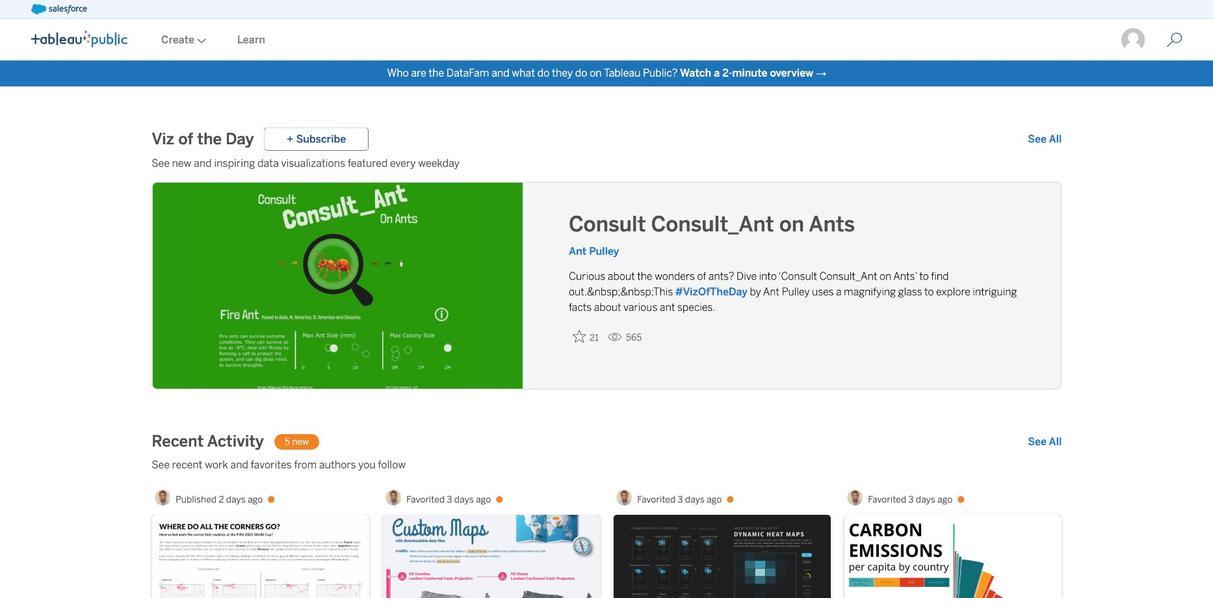 Task type: vqa. For each thing, say whether or not it's contained in the screenshot.
/ in the option
no



Task type: describe. For each thing, give the bounding box(es) containing it.
recent activity heading
[[152, 432, 264, 453]]

see new and inspiring data visualizations featured every weekday element
[[152, 156, 1063, 171]]

add favorite image
[[573, 330, 586, 343]]

Add Favorite button
[[569, 326, 603, 347]]

see all viz of the day element
[[1029, 131, 1063, 147]]

create image
[[194, 38, 206, 43]]

4 workbook thumbnail image from the left
[[845, 515, 1062, 598]]

1 workbook thumbnail image from the left
[[152, 515, 369, 598]]

ben norland image
[[386, 490, 401, 506]]

viz of the day heading
[[152, 129, 254, 150]]

see all recent activity element
[[1029, 434, 1063, 450]]



Task type: locate. For each thing, give the bounding box(es) containing it.
0 horizontal spatial ben norland image
[[155, 490, 171, 506]]

tableau public viz of the day image
[[153, 183, 524, 391]]

ben norland image for 4th the workbook thumbnail from the right
[[155, 490, 171, 506]]

ben norland image for third the workbook thumbnail from left
[[617, 490, 632, 506]]

3 ben norland image from the left
[[848, 490, 863, 506]]

2 horizontal spatial ben norland image
[[848, 490, 863, 506]]

ben norland image
[[155, 490, 171, 506], [617, 490, 632, 506], [848, 490, 863, 506]]

ben norland image for fourth the workbook thumbnail from the left
[[848, 490, 863, 506]]

2 workbook thumbnail image from the left
[[383, 515, 600, 598]]

workbook thumbnail image
[[152, 515, 369, 598], [383, 515, 600, 598], [614, 515, 831, 598], [845, 515, 1062, 598]]

3 workbook thumbnail image from the left
[[614, 515, 831, 598]]

1 ben norland image from the left
[[155, 490, 171, 506]]

2 ben norland image from the left
[[617, 490, 632, 506]]

gary.orlando image
[[1121, 27, 1147, 53]]

logo image
[[31, 30, 127, 47]]

salesforce logo image
[[31, 4, 87, 14]]

go to search image
[[1152, 32, 1199, 48]]

1 horizontal spatial ben norland image
[[617, 490, 632, 506]]

see recent work and favorites from authors you follow element
[[152, 458, 1063, 473]]



